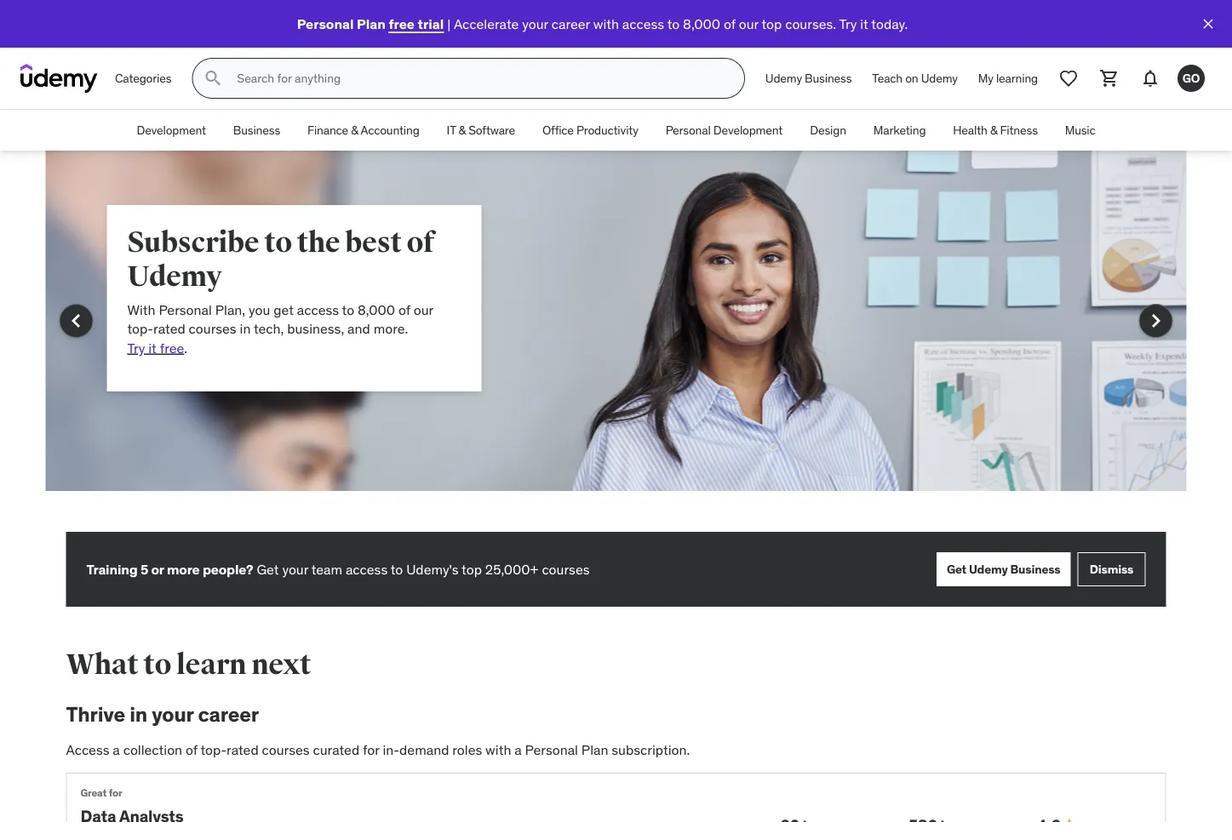 Task type: vqa. For each thing, say whether or not it's contained in the screenshot.
Marketing
yes



Task type: describe. For each thing, give the bounding box(es) containing it.
software
[[469, 122, 515, 138]]

Search for anything text field
[[234, 64, 724, 93]]

go
[[1183, 70, 1200, 86]]

great for
[[80, 787, 122, 800]]

what
[[66, 647, 138, 683]]

notifications image
[[1140, 68, 1161, 89]]

subscription.
[[612, 741, 690, 759]]

finance & accounting link
[[294, 110, 433, 151]]

personal development
[[666, 122, 783, 138]]

shopping cart with 0 items image
[[1100, 68, 1120, 89]]

dismiss button
[[1078, 553, 1146, 587]]

subscribe
[[127, 225, 259, 260]]

go link
[[1171, 58, 1212, 99]]

udemy inside subscribe to the best of udemy with personal plan, you get access to 8,000 of our top-rated courses in tech, business, and more. try it free .
[[127, 259, 222, 294]]

office productivity
[[543, 122, 638, 138]]

1 a from the left
[[113, 741, 120, 759]]

& for fitness
[[990, 122, 998, 138]]

0 vertical spatial plan
[[357, 15, 386, 32]]

try inside subscribe to the best of udemy with personal plan, you get access to 8,000 of our top-rated courses in tech, business, and more. try it free .
[[127, 339, 145, 357]]

access
[[66, 741, 109, 759]]

carousel element
[[46, 151, 1187, 532]]

personal inside "thrive in your career" element
[[525, 741, 578, 759]]

personal plan free trial | accelerate your career with access to 8,000 of our top courses. try it today.
[[297, 15, 908, 32]]

learn
[[176, 647, 246, 683]]

team
[[311, 561, 342, 578]]

great
[[80, 787, 107, 800]]

productivity
[[577, 122, 638, 138]]

marketing link
[[860, 110, 940, 151]]

development link
[[123, 110, 220, 151]]

2 horizontal spatial courses
[[542, 561, 590, 578]]

next image
[[1143, 307, 1170, 335]]

1 horizontal spatial top
[[762, 15, 782, 32]]

0 horizontal spatial in
[[130, 702, 147, 727]]

demand
[[400, 741, 449, 759]]

2 development from the left
[[714, 122, 783, 138]]

25,000+
[[485, 561, 539, 578]]

thrive in your career element
[[66, 702, 1166, 823]]

udemy's
[[406, 561, 459, 578]]

access inside subscribe to the best of udemy with personal plan, you get access to 8,000 of our top-rated courses in tech, business, and more. try it free .
[[297, 301, 339, 319]]

courses.
[[785, 15, 836, 32]]

& for accounting
[[351, 122, 358, 138]]

1 horizontal spatial for
[[363, 741, 380, 759]]

learning
[[996, 70, 1038, 86]]

2 a from the left
[[515, 741, 522, 759]]

plan inside "thrive in your career" element
[[582, 741, 608, 759]]

get udemy business link
[[937, 553, 1071, 587]]

of up more.
[[399, 301, 410, 319]]

accounting
[[361, 122, 420, 138]]

office productivity link
[[529, 110, 652, 151]]

finance & accounting
[[307, 122, 420, 138]]

0 horizontal spatial get
[[257, 561, 279, 578]]

& for software
[[459, 122, 466, 138]]

8,000 inside subscribe to the best of udemy with personal plan, you get access to 8,000 of our top-rated courses in tech, business, and more. try it free .
[[358, 301, 395, 319]]

free trial link
[[389, 15, 444, 32]]

1 vertical spatial for
[[109, 787, 122, 800]]

best
[[345, 225, 402, 260]]

more.
[[374, 320, 408, 338]]

and
[[348, 320, 370, 338]]

teach
[[872, 70, 903, 86]]

dismiss
[[1090, 562, 1134, 577]]

previous image
[[63, 307, 90, 335]]

roles
[[453, 741, 482, 759]]

0 vertical spatial with
[[593, 15, 619, 32]]

0 vertical spatial business
[[805, 70, 852, 86]]

office
[[543, 122, 574, 138]]

it
[[447, 122, 456, 138]]

teach on udemy link
[[862, 58, 968, 99]]

subscribe to the best of udemy with personal plan, you get access to 8,000 of our top-rated courses in tech, business, and more. try it free .
[[127, 225, 434, 357]]

health & fitness link
[[940, 110, 1052, 151]]

today.
[[872, 15, 908, 32]]

trial
[[418, 15, 444, 32]]

people?
[[203, 561, 253, 578]]

my
[[978, 70, 994, 86]]

get inside 'link'
[[947, 562, 967, 577]]

it & software link
[[433, 110, 529, 151]]

in-
[[383, 741, 400, 759]]

what to learn next
[[66, 647, 311, 683]]

access a collection of top-rated courses curated for in-demand roles with a personal plan subscription.
[[66, 741, 690, 759]]



Task type: locate. For each thing, give the bounding box(es) containing it.
0 vertical spatial our
[[739, 15, 759, 32]]

1 horizontal spatial career
[[552, 15, 590, 32]]

2 horizontal spatial business
[[1011, 562, 1061, 577]]

0 horizontal spatial your
[[152, 702, 194, 727]]

0 vertical spatial try
[[839, 15, 857, 32]]

0 horizontal spatial plan
[[357, 15, 386, 32]]

you
[[249, 301, 270, 319]]

2 vertical spatial your
[[152, 702, 194, 727]]

0 vertical spatial career
[[552, 15, 590, 32]]

0 horizontal spatial top
[[462, 561, 482, 578]]

design
[[810, 122, 846, 138]]

1 vertical spatial in
[[130, 702, 147, 727]]

udemy inside 'link'
[[969, 562, 1008, 577]]

training
[[86, 561, 138, 578]]

plan
[[357, 15, 386, 32], [582, 741, 608, 759]]

finance
[[307, 122, 348, 138]]

1 vertical spatial with
[[486, 741, 511, 759]]

courses inside subscribe to the best of udemy with personal plan, you get access to 8,000 of our top-rated courses in tech, business, and more. try it free .
[[189, 320, 236, 338]]

of right collection
[[186, 741, 198, 759]]

categories button
[[105, 58, 182, 99]]

health
[[953, 122, 988, 138]]

2 & from the left
[[459, 122, 466, 138]]

personal development link
[[652, 110, 797, 151]]

free
[[389, 15, 415, 32], [160, 339, 184, 357]]

1 horizontal spatial your
[[282, 561, 308, 578]]

1 horizontal spatial our
[[739, 15, 759, 32]]

business left finance
[[233, 122, 280, 138]]

1 horizontal spatial in
[[240, 320, 251, 338]]

business inside 'link'
[[1011, 562, 1061, 577]]

1 vertical spatial plan
[[582, 741, 608, 759]]

0 horizontal spatial our
[[414, 301, 433, 319]]

get
[[274, 301, 294, 319]]

in up collection
[[130, 702, 147, 727]]

career
[[552, 15, 590, 32], [198, 702, 259, 727]]

0 horizontal spatial business
[[233, 122, 280, 138]]

2 vertical spatial access
[[346, 561, 388, 578]]

top-
[[127, 320, 153, 338], [201, 741, 227, 759]]

0 horizontal spatial rated
[[153, 320, 185, 338]]

0 vertical spatial courses
[[189, 320, 236, 338]]

top- inside subscribe to the best of udemy with personal plan, you get access to 8,000 of our top-rated courses in tech, business, and more. try it free .
[[127, 320, 153, 338]]

personal
[[297, 15, 354, 32], [666, 122, 711, 138], [159, 301, 212, 319], [525, 741, 578, 759]]

curated
[[313, 741, 360, 759]]

0 horizontal spatial it
[[148, 339, 157, 357]]

wishlist image
[[1059, 68, 1079, 89]]

rated inside subscribe to the best of udemy with personal plan, you get access to 8,000 of our top-rated courses in tech, business, and more. try it free .
[[153, 320, 185, 338]]

1 horizontal spatial access
[[346, 561, 388, 578]]

it & software
[[447, 122, 515, 138]]

1 development from the left
[[137, 122, 206, 138]]

categories
[[115, 70, 171, 86]]

0 horizontal spatial for
[[109, 787, 122, 800]]

0 vertical spatial in
[[240, 320, 251, 338]]

your
[[522, 15, 548, 32], [282, 561, 308, 578], [152, 702, 194, 727]]

health & fitness
[[953, 122, 1038, 138]]

courses right 25,000+
[[542, 561, 590, 578]]

0 vertical spatial 8,000
[[683, 15, 721, 32]]

top- down with
[[127, 320, 153, 338]]

your right accelerate
[[522, 15, 548, 32]]

courses left curated
[[262, 741, 310, 759]]

1 horizontal spatial courses
[[262, 741, 310, 759]]

1 horizontal spatial with
[[593, 15, 619, 32]]

get
[[257, 561, 279, 578], [947, 562, 967, 577]]

2 horizontal spatial access
[[622, 15, 664, 32]]

0 vertical spatial access
[[622, 15, 664, 32]]

in left tech,
[[240, 320, 251, 338]]

fitness
[[1000, 122, 1038, 138]]

small image
[[1061, 818, 1078, 823]]

udemy business link
[[755, 58, 862, 99]]

0 horizontal spatial development
[[137, 122, 206, 138]]

1 vertical spatial business
[[233, 122, 280, 138]]

for left in-
[[363, 741, 380, 759]]

2 horizontal spatial &
[[990, 122, 998, 138]]

.
[[184, 339, 187, 357]]

0 vertical spatial top-
[[127, 320, 153, 338]]

1 vertical spatial career
[[198, 702, 259, 727]]

1 horizontal spatial try
[[839, 15, 857, 32]]

0 vertical spatial top
[[762, 15, 782, 32]]

business,
[[287, 320, 344, 338]]

in
[[240, 320, 251, 338], [130, 702, 147, 727]]

3 & from the left
[[990, 122, 998, 138]]

it inside subscribe to the best of udemy with personal plan, you get access to 8,000 of our top-rated courses in tech, business, and more. try it free .
[[148, 339, 157, 357]]

close image
[[1200, 15, 1217, 32]]

udemy
[[766, 70, 802, 86], [921, 70, 958, 86], [127, 259, 222, 294], [969, 562, 1008, 577]]

plan left "subscription." at the bottom of the page
[[582, 741, 608, 759]]

access
[[622, 15, 664, 32], [297, 301, 339, 319], [346, 561, 388, 578]]

my learning
[[978, 70, 1038, 86]]

1 horizontal spatial free
[[389, 15, 415, 32]]

it left today.
[[860, 15, 869, 32]]

next
[[251, 647, 311, 683]]

thrive
[[66, 702, 125, 727]]

try right courses.
[[839, 15, 857, 32]]

0 vertical spatial it
[[860, 15, 869, 32]]

1 vertical spatial your
[[282, 561, 308, 578]]

plan left free trial "link"
[[357, 15, 386, 32]]

my learning link
[[968, 58, 1048, 99]]

career right accelerate
[[552, 15, 590, 32]]

free inside subscribe to the best of udemy with personal plan, you get access to 8,000 of our top-rated courses in tech, business, and more. try it free .
[[160, 339, 184, 357]]

top right udemy's
[[462, 561, 482, 578]]

top
[[762, 15, 782, 32], [462, 561, 482, 578]]

the
[[297, 225, 340, 260]]

with
[[127, 301, 156, 319]]

of left courses.
[[724, 15, 736, 32]]

2 vertical spatial courses
[[262, 741, 310, 759]]

business up the design
[[805, 70, 852, 86]]

1 horizontal spatial plan
[[582, 741, 608, 759]]

your for team
[[282, 561, 308, 578]]

or
[[151, 561, 164, 578]]

get udemy business
[[947, 562, 1061, 577]]

1 vertical spatial it
[[148, 339, 157, 357]]

0 vertical spatial for
[[363, 741, 380, 759]]

& inside "finance & accounting" link
[[351, 122, 358, 138]]

top- right collection
[[201, 741, 227, 759]]

1 horizontal spatial &
[[459, 122, 466, 138]]

0 horizontal spatial courses
[[189, 320, 236, 338]]

it left "."
[[148, 339, 157, 357]]

marketing
[[874, 122, 926, 138]]

development down categories dropdown button
[[137, 122, 206, 138]]

0 horizontal spatial top-
[[127, 320, 153, 338]]

0 horizontal spatial access
[[297, 301, 339, 319]]

career down the "learn"
[[198, 702, 259, 727]]

0 vertical spatial your
[[522, 15, 548, 32]]

1 horizontal spatial get
[[947, 562, 967, 577]]

teach on udemy
[[872, 70, 958, 86]]

a
[[113, 741, 120, 759], [515, 741, 522, 759]]

0 horizontal spatial try
[[127, 339, 145, 357]]

of right the best
[[407, 225, 434, 260]]

1 horizontal spatial a
[[515, 741, 522, 759]]

& right finance
[[351, 122, 358, 138]]

a right "access"
[[113, 741, 120, 759]]

1 & from the left
[[351, 122, 358, 138]]

udemy business
[[766, 70, 852, 86]]

0 horizontal spatial 8,000
[[358, 301, 395, 319]]

udemy image
[[20, 64, 98, 93]]

plan,
[[215, 301, 245, 319]]

1 vertical spatial top
[[462, 561, 482, 578]]

top left courses.
[[762, 15, 782, 32]]

1 horizontal spatial top-
[[201, 741, 227, 759]]

1 vertical spatial try
[[127, 339, 145, 357]]

0 horizontal spatial &
[[351, 122, 358, 138]]

our
[[739, 15, 759, 32], [414, 301, 433, 319]]

of inside "thrive in your career" element
[[186, 741, 198, 759]]

courses
[[189, 320, 236, 338], [542, 561, 590, 578], [262, 741, 310, 759]]

0 vertical spatial rated
[[153, 320, 185, 338]]

in inside subscribe to the best of udemy with personal plan, you get access to 8,000 of our top-rated courses in tech, business, and more. try it free .
[[240, 320, 251, 338]]

accelerate
[[454, 15, 519, 32]]

collection
[[123, 741, 182, 759]]

thrive in your career
[[66, 702, 259, 727]]

1 vertical spatial 8,000
[[358, 301, 395, 319]]

it
[[860, 15, 869, 32], [148, 339, 157, 357]]

music link
[[1052, 110, 1109, 151]]

your for career
[[522, 15, 548, 32]]

top- inside "thrive in your career" element
[[201, 741, 227, 759]]

more
[[167, 561, 200, 578]]

1 horizontal spatial it
[[860, 15, 869, 32]]

business
[[805, 70, 852, 86], [233, 122, 280, 138], [1011, 562, 1061, 577]]

training 5 or more people? get your team access to udemy's top 25,000+ courses
[[86, 561, 590, 578]]

1 horizontal spatial development
[[714, 122, 783, 138]]

personal inside subscribe to the best of udemy with personal plan, you get access to 8,000 of our top-rated courses in tech, business, and more. try it free .
[[159, 301, 212, 319]]

try it free link
[[127, 339, 184, 357]]

0 horizontal spatial a
[[113, 741, 120, 759]]

your up collection
[[152, 702, 194, 727]]

design link
[[797, 110, 860, 151]]

with
[[593, 15, 619, 32], [486, 741, 511, 759]]

with inside "thrive in your career" element
[[486, 741, 511, 759]]

1 horizontal spatial 8,000
[[683, 15, 721, 32]]

& right health
[[990, 122, 998, 138]]

& inside it & software link
[[459, 122, 466, 138]]

music
[[1065, 122, 1096, 138]]

courses inside "thrive in your career" element
[[262, 741, 310, 759]]

rated inside "thrive in your career" element
[[227, 741, 259, 759]]

development down udemy business link
[[714, 122, 783, 138]]

1 vertical spatial our
[[414, 301, 433, 319]]

& inside health & fitness link
[[990, 122, 998, 138]]

5
[[140, 561, 148, 578]]

& right 'it'
[[459, 122, 466, 138]]

development
[[137, 122, 206, 138], [714, 122, 783, 138]]

business left dismiss
[[1011, 562, 1061, 577]]

on
[[906, 70, 919, 86]]

rated
[[153, 320, 185, 338], [227, 741, 259, 759]]

tech,
[[254, 320, 284, 338]]

&
[[351, 122, 358, 138], [459, 122, 466, 138], [990, 122, 998, 138]]

1 vertical spatial free
[[160, 339, 184, 357]]

courses down plan,
[[189, 320, 236, 338]]

1 vertical spatial access
[[297, 301, 339, 319]]

|
[[447, 15, 451, 32]]

a right roles
[[515, 741, 522, 759]]

1 horizontal spatial business
[[805, 70, 852, 86]]

2 horizontal spatial your
[[522, 15, 548, 32]]

0 horizontal spatial career
[[198, 702, 259, 727]]

for right great
[[109, 787, 122, 800]]

1 vertical spatial rated
[[227, 741, 259, 759]]

business link
[[220, 110, 294, 151]]

try down with
[[127, 339, 145, 357]]

0 horizontal spatial with
[[486, 741, 511, 759]]

1 vertical spatial top-
[[201, 741, 227, 759]]

your left team
[[282, 561, 308, 578]]

0 vertical spatial free
[[389, 15, 415, 32]]

submit search image
[[203, 68, 223, 89]]

2 vertical spatial business
[[1011, 562, 1061, 577]]

1 horizontal spatial rated
[[227, 741, 259, 759]]

1 vertical spatial courses
[[542, 561, 590, 578]]

0 horizontal spatial free
[[160, 339, 184, 357]]

our inside subscribe to the best of udemy with personal plan, you get access to 8,000 of our top-rated courses in tech, business, and more. try it free .
[[414, 301, 433, 319]]



